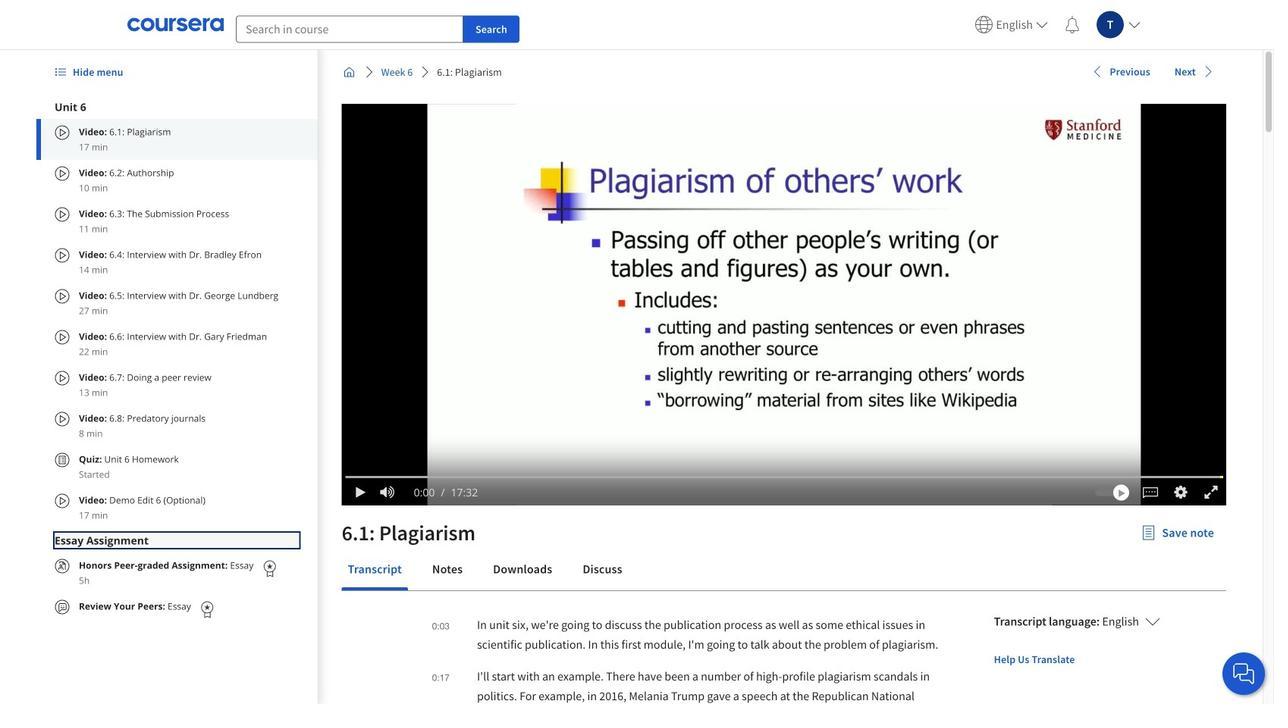 Task type: describe. For each thing, give the bounding box(es) containing it.
0 minutes 0 seconds element
[[414, 487, 435, 498]]

home image
[[343, 66, 355, 78]]

related lecture content tabs tab list
[[342, 551, 1226, 591]]

play image
[[353, 486, 369, 498]]



Task type: locate. For each thing, give the bounding box(es) containing it.
17 minutes 32 seconds element
[[451, 487, 478, 498]]

mute image
[[378, 485, 397, 500]]

coursera image
[[127, 13, 224, 37]]

Search in course text field
[[236, 16, 463, 43]]



Task type: vqa. For each thing, say whether or not it's contained in the screenshot.
the right "to"
no



